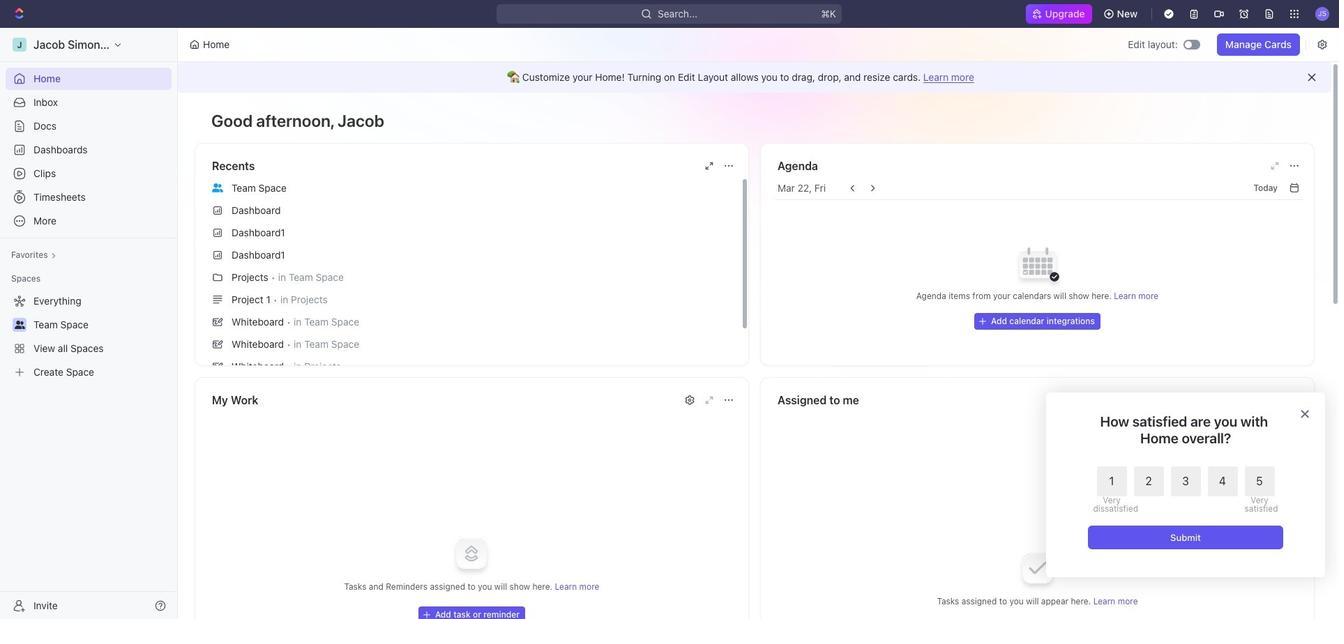 Task type: locate. For each thing, give the bounding box(es) containing it.
tree
[[6, 290, 172, 384]]

option group
[[1093, 467, 1275, 513]]

jacob simon's workspace, , element
[[13, 38, 27, 52]]

alert
[[178, 62, 1332, 93]]

user group image
[[14, 321, 25, 329]]

dialog
[[1046, 393, 1325, 578]]



Task type: describe. For each thing, give the bounding box(es) containing it.
tree inside sidebar navigation
[[6, 290, 172, 384]]

user group image
[[212, 183, 223, 192]]

sidebar navigation
[[0, 28, 181, 619]]



Task type: vqa. For each thing, say whether or not it's contained in the screenshot.
first Task template icon from the bottom of the page
no



